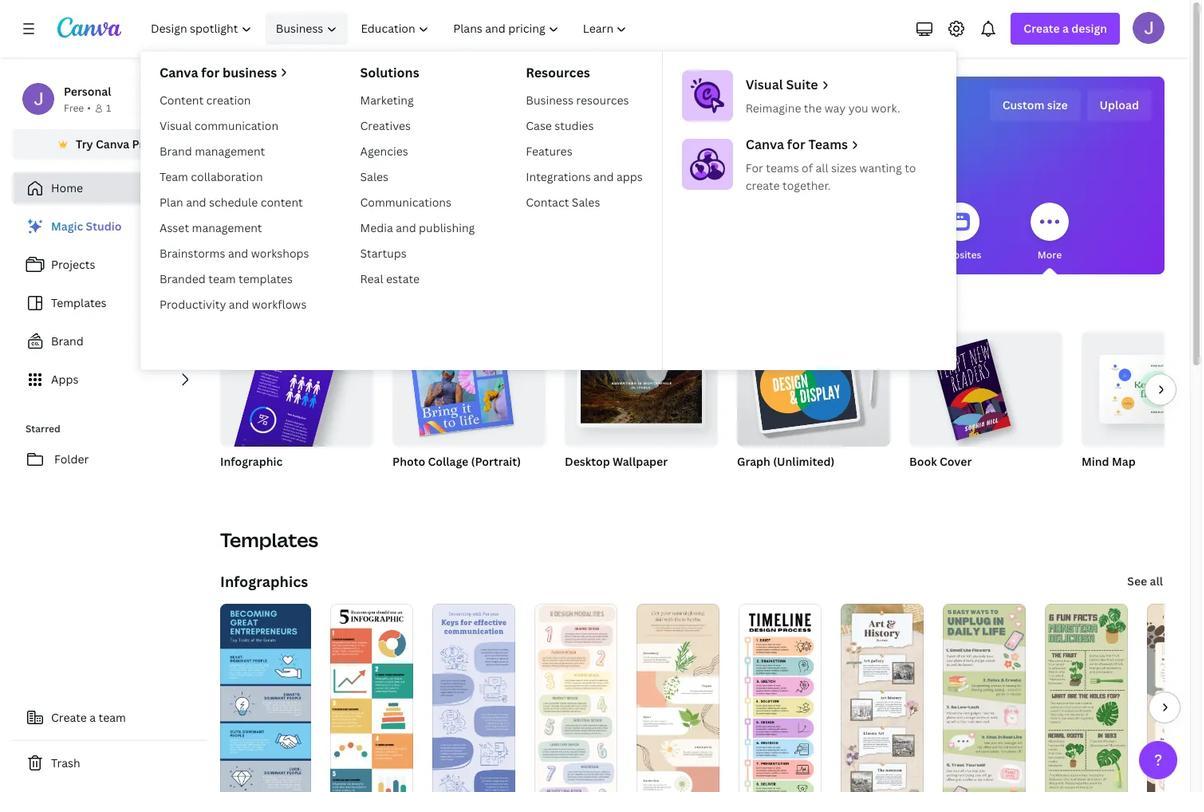 Task type: locate. For each thing, give the bounding box(es) containing it.
1 vertical spatial templates
[[220, 526, 318, 553]]

design left jacob simon image
[[1072, 21, 1107, 36]]

0 vertical spatial try
[[76, 136, 93, 152]]

management down visual communication link
[[195, 144, 265, 159]]

create up trash
[[51, 710, 87, 725]]

team up trash link
[[99, 710, 126, 725]]

sales down "integrations and apps" link
[[572, 195, 600, 210]]

group for mind map
[[1082, 332, 1202, 447]]

2 horizontal spatial canva
[[746, 136, 784, 153]]

0 vertical spatial business
[[276, 21, 323, 36]]

try
[[76, 136, 93, 152], [220, 300, 242, 319]]

1 horizontal spatial design
[[1072, 21, 1107, 36]]

a up size
[[1063, 21, 1069, 36]]

business for business
[[276, 21, 323, 36]]

book
[[909, 454, 937, 469]]

try down "branded team templates" link on the top of the page
[[220, 300, 242, 319]]

0 vertical spatial all
[[816, 160, 828, 175]]

1 vertical spatial try
[[220, 300, 242, 319]]

list
[[13, 211, 207, 396]]

1 vertical spatial team
[[99, 710, 126, 725]]

integrations and apps
[[526, 169, 643, 184]]

1 horizontal spatial templates
[[220, 526, 318, 553]]

1 horizontal spatial team
[[208, 271, 236, 286]]

1 horizontal spatial for
[[787, 136, 805, 153]]

real estate
[[360, 271, 420, 286]]

management
[[195, 144, 265, 159], [192, 220, 262, 235]]

custom size button
[[990, 89, 1081, 121]]

1 horizontal spatial canva
[[160, 64, 198, 81]]

photo collage (portrait)
[[392, 454, 521, 469]]

1 vertical spatial all
[[1150, 574, 1163, 589]]

try canva pro button
[[13, 129, 207, 160]]

0 horizontal spatial sales
[[360, 169, 388, 184]]

a
[[1063, 21, 1069, 36], [90, 710, 96, 725]]

brand up apps
[[51, 333, 84, 349]]

canva for canva for business
[[160, 64, 198, 81]]

all right of
[[816, 160, 828, 175]]

business up business
[[276, 21, 323, 36]]

home
[[51, 180, 83, 195]]

1 vertical spatial sales
[[572, 195, 600, 210]]

workflows
[[252, 297, 307, 312]]

brand for brand
[[51, 333, 84, 349]]

management down plan and schedule content
[[192, 220, 262, 235]]

1 horizontal spatial business
[[526, 93, 573, 108]]

brand up the team
[[160, 144, 192, 159]]

1 horizontal spatial visual
[[746, 76, 783, 93]]

0 vertical spatial create
[[1024, 21, 1060, 36]]

for up of
[[787, 136, 805, 153]]

communications
[[360, 195, 451, 210]]

(portrait)
[[471, 454, 521, 469]]

you right way
[[848, 101, 868, 116]]

infographic
[[220, 454, 283, 469]]

marketing link
[[354, 88, 481, 113]]

productivity
[[160, 297, 226, 312]]

management for asset management
[[192, 220, 262, 235]]

social media button
[[663, 191, 722, 274]]

1 vertical spatial for
[[787, 136, 805, 153]]

team inside business menu
[[208, 271, 236, 286]]

integrations and apps link
[[520, 164, 649, 190]]

1 vertical spatial business
[[526, 93, 573, 108]]

content creation link
[[153, 88, 316, 113]]

size
[[1047, 97, 1068, 112]]

1 horizontal spatial try
[[220, 300, 242, 319]]

today?
[[777, 95, 867, 129]]

0 horizontal spatial team
[[99, 710, 126, 725]]

1 horizontal spatial create
[[1024, 21, 1060, 36]]

contact sales
[[526, 195, 600, 210]]

business inside 'dropdown button'
[[276, 21, 323, 36]]

productivity and workflows link
[[153, 292, 316, 317]]

list containing magic studio
[[13, 211, 207, 396]]

canva for canva for teams
[[746, 136, 784, 153]]

0 horizontal spatial visual
[[160, 118, 192, 133]]

custom size
[[1002, 97, 1068, 112]]

group
[[218, 320, 373, 524], [909, 325, 1063, 447], [392, 332, 546, 447], [565, 332, 718, 447], [737, 332, 890, 447], [1082, 332, 1202, 447]]

for for teams
[[787, 136, 805, 153]]

media
[[360, 220, 393, 235]]

brand
[[160, 144, 192, 159], [51, 333, 84, 349]]

0 horizontal spatial a
[[90, 710, 96, 725]]

of
[[802, 160, 813, 175]]

and down "branded team templates" link on the top of the page
[[229, 297, 249, 312]]

and down communications
[[396, 220, 416, 235]]

business inside menu
[[526, 93, 573, 108]]

and for workshops
[[228, 246, 248, 261]]

marketing
[[360, 93, 414, 108]]

visual up the reimagine
[[746, 76, 783, 93]]

more
[[1038, 248, 1062, 262]]

book cover
[[909, 454, 972, 469]]

templates down "projects" at the left top of the page
[[51, 295, 107, 310]]

content
[[160, 93, 204, 108]]

0 horizontal spatial try
[[76, 136, 93, 152]]

for teams of all sizes wanting to create together.
[[746, 160, 916, 193]]

design inside dropdown button
[[1072, 21, 1107, 36]]

team up the productivity and workflows
[[208, 271, 236, 286]]

brand link
[[13, 325, 207, 357]]

0 horizontal spatial for
[[201, 64, 219, 81]]

1 vertical spatial design
[[690, 95, 772, 129]]

reimagine
[[746, 101, 801, 116]]

canva up for
[[746, 136, 784, 153]]

0 horizontal spatial you
[[637, 95, 685, 129]]

cover
[[940, 454, 972, 469]]

business resources link
[[520, 88, 649, 113]]

canva
[[160, 64, 198, 81], [746, 136, 784, 153], [96, 136, 129, 152]]

0 vertical spatial a
[[1063, 21, 1069, 36]]

all inside see all link
[[1150, 574, 1163, 589]]

see
[[1127, 574, 1147, 589]]

desktop
[[565, 454, 610, 469]]

sales down agencies
[[360, 169, 388, 184]]

1 horizontal spatial all
[[1150, 574, 1163, 589]]

management for brand management
[[195, 144, 265, 159]]

0 vertical spatial management
[[195, 144, 265, 159]]

visual down content
[[160, 118, 192, 133]]

canva for business
[[160, 64, 277, 81]]

and down the asset management link
[[228, 246, 248, 261]]

work.
[[871, 101, 900, 116]]

group for infographic
[[218, 320, 373, 524]]

create inside dropdown button
[[1024, 21, 1060, 36]]

0 horizontal spatial brand
[[51, 333, 84, 349]]

to
[[905, 160, 916, 175]]

design
[[1072, 21, 1107, 36], [690, 95, 772, 129]]

canva up content
[[160, 64, 198, 81]]

for up content creation
[[201, 64, 219, 81]]

create a team button
[[13, 702, 207, 734]]

0 vertical spatial team
[[208, 271, 236, 286]]

0 horizontal spatial create
[[51, 710, 87, 725]]

personal
[[64, 84, 111, 99]]

business up case studies
[[526, 93, 573, 108]]

1 vertical spatial visual
[[160, 118, 192, 133]]

for
[[201, 64, 219, 81], [787, 136, 805, 153]]

1
[[106, 101, 111, 115]]

pro
[[132, 136, 151, 152]]

brand inside business menu
[[160, 144, 192, 159]]

0 vertical spatial for
[[201, 64, 219, 81]]

try inside button
[[76, 136, 93, 152]]

1 vertical spatial create
[[51, 710, 87, 725]]

a inside dropdown button
[[1063, 21, 1069, 36]]

0 vertical spatial design
[[1072, 21, 1107, 36]]

reimagine the way you work.
[[746, 101, 900, 116]]

1 vertical spatial brand
[[51, 333, 84, 349]]

wanting
[[860, 160, 902, 175]]

starred
[[26, 422, 60, 436]]

0 horizontal spatial templates
[[51, 295, 107, 310]]

more button
[[1031, 191, 1069, 274]]

and for apps
[[594, 169, 614, 184]]

magic
[[51, 219, 83, 234]]

map
[[1112, 454, 1136, 469]]

team collaboration link
[[153, 164, 316, 190]]

resources
[[526, 64, 590, 81]]

0 vertical spatial templates
[[51, 295, 107, 310]]

1 horizontal spatial brand
[[160, 144, 192, 159]]

1 vertical spatial management
[[192, 220, 262, 235]]

the
[[804, 101, 822, 116]]

1 horizontal spatial a
[[1063, 21, 1069, 36]]

business menu
[[140, 51, 956, 370]]

and
[[594, 169, 614, 184], [186, 195, 206, 210], [396, 220, 416, 235], [228, 246, 248, 261], [229, 297, 249, 312]]

mind map group
[[1082, 332, 1202, 490]]

a for team
[[90, 710, 96, 725]]

create inside button
[[51, 710, 87, 725]]

content creation
[[160, 93, 251, 108]]

canva left pro
[[96, 136, 129, 152]]

0 horizontal spatial business
[[276, 21, 323, 36]]

0 horizontal spatial canva
[[96, 136, 129, 152]]

graph (unlimited)
[[737, 454, 835, 469]]

0 vertical spatial brand
[[160, 144, 192, 159]]

1 vertical spatial a
[[90, 710, 96, 725]]

a inside button
[[90, 710, 96, 725]]

0 vertical spatial visual
[[746, 76, 783, 93]]

try down •
[[76, 136, 93, 152]]

0 horizontal spatial all
[[816, 160, 828, 175]]

media
[[693, 248, 722, 262]]

0 horizontal spatial design
[[690, 95, 772, 129]]

templates up infographics link
[[220, 526, 318, 553]]

brainstorms and workshops
[[160, 246, 309, 261]]

startups
[[360, 246, 407, 261]]

a up trash link
[[90, 710, 96, 725]]

and left apps
[[594, 169, 614, 184]]

and right "plan" at the top left of the page
[[186, 195, 206, 210]]

canva inside button
[[96, 136, 129, 152]]

team collaboration
[[160, 169, 263, 184]]

and for schedule
[[186, 195, 206, 210]]

sales
[[360, 169, 388, 184], [572, 195, 600, 210]]

create up custom size
[[1024, 21, 1060, 36]]

1 horizontal spatial you
[[848, 101, 868, 116]]

0 vertical spatial sales
[[360, 169, 388, 184]]

custom
[[1002, 97, 1045, 112]]

design down 'visual suite'
[[690, 95, 772, 129]]

for
[[746, 160, 763, 175]]

teams
[[766, 160, 799, 175]]

all right see
[[1150, 574, 1163, 589]]

collage
[[428, 454, 468, 469]]

None search field
[[453, 148, 932, 180]]

you right will
[[637, 95, 685, 129]]



Task type: describe. For each thing, give the bounding box(es) containing it.
contact
[[526, 195, 569, 210]]

folder
[[54, 451, 89, 467]]

brand for brand management
[[160, 144, 192, 159]]

branded team templates link
[[153, 266, 316, 292]]

case
[[526, 118, 552, 133]]

contact sales link
[[520, 190, 649, 215]]

what will you design today?
[[518, 95, 867, 129]]

visual for visual communication
[[160, 118, 192, 133]]

brainstorms and workshops link
[[153, 241, 316, 266]]

try canva pro
[[76, 136, 151, 152]]

startups link
[[354, 241, 481, 266]]

desktop wallpaper group
[[565, 332, 718, 490]]

agencies
[[360, 144, 408, 159]]

magic studio link
[[13, 211, 207, 243]]

brand management
[[160, 144, 265, 159]]

visual communication link
[[153, 113, 316, 139]]

book cover group
[[909, 325, 1063, 490]]

group for photo collage (portrait)
[[392, 332, 546, 447]]

create for create a design
[[1024, 21, 1060, 36]]

top level navigation element
[[140, 13, 956, 370]]

brainstorms
[[160, 246, 225, 261]]

infographic group
[[218, 320, 373, 524]]

•
[[87, 101, 91, 115]]

graph (unlimited) group
[[737, 332, 890, 490]]

together.
[[783, 178, 831, 193]]

asset
[[160, 220, 189, 235]]

studies
[[555, 118, 594, 133]]

create for create a team
[[51, 710, 87, 725]]

projects
[[51, 257, 95, 272]]

trash
[[51, 755, 80, 771]]

magic studio
[[51, 219, 122, 234]]

sales link
[[354, 164, 481, 190]]

visual communication
[[160, 118, 279, 133]]

studio
[[86, 219, 122, 234]]

all inside for teams of all sizes wanting to create together.
[[816, 160, 828, 175]]

real
[[360, 271, 383, 286]]

team
[[160, 169, 188, 184]]

try for try something new
[[220, 300, 242, 319]]

photo collage (portrait) group
[[392, 332, 546, 490]]

productivity and workflows
[[160, 297, 307, 312]]

free
[[64, 101, 84, 115]]

estate
[[386, 271, 420, 286]]

group for book cover
[[909, 325, 1063, 447]]

upload button
[[1087, 89, 1152, 121]]

websites button
[[939, 191, 982, 274]]

px
[[276, 475, 287, 488]]

agencies link
[[354, 139, 481, 164]]

infographics
[[220, 572, 308, 591]]

creatives link
[[354, 113, 481, 139]]

business for business resources
[[526, 93, 573, 108]]

see all link
[[1126, 566, 1165, 597]]

and for publishing
[[396, 220, 416, 235]]

photo
[[392, 454, 425, 469]]

creatives
[[360, 118, 411, 133]]

800
[[220, 475, 239, 488]]

projects link
[[13, 249, 207, 281]]

something
[[246, 300, 320, 319]]

for for business
[[201, 64, 219, 81]]

collaboration
[[191, 169, 263, 184]]

a for design
[[1063, 21, 1069, 36]]

features link
[[520, 139, 649, 164]]

schedule
[[209, 195, 258, 210]]

publishing
[[419, 220, 475, 235]]

(unlimited)
[[773, 454, 835, 469]]

way
[[825, 101, 846, 116]]

graph
[[737, 454, 770, 469]]

media and publishing
[[360, 220, 475, 235]]

×
[[242, 475, 246, 488]]

group for graph (unlimited)
[[737, 332, 890, 447]]

team inside button
[[99, 710, 126, 725]]

free •
[[64, 101, 91, 115]]

wallpaper
[[613, 454, 668, 469]]

creation
[[206, 93, 251, 108]]

what
[[518, 95, 586, 129]]

case studies link
[[520, 113, 649, 139]]

group for desktop wallpaper
[[565, 332, 718, 447]]

visual for visual suite
[[746, 76, 783, 93]]

apps
[[51, 372, 78, 387]]

media and publishing link
[[354, 215, 481, 241]]

new
[[323, 300, 352, 319]]

asset management
[[160, 220, 262, 235]]

features
[[526, 144, 572, 159]]

visual suite
[[746, 76, 818, 93]]

trash link
[[13, 747, 207, 779]]

2000
[[249, 475, 274, 488]]

workshops
[[251, 246, 309, 261]]

case studies
[[526, 118, 594, 133]]

canva for business link
[[160, 64, 309, 81]]

folder button
[[13, 444, 207, 475]]

branded
[[160, 271, 206, 286]]

folder link
[[13, 444, 207, 475]]

mind
[[1082, 454, 1109, 469]]

brand management link
[[153, 139, 316, 164]]

plan
[[160, 195, 183, 210]]

and for workflows
[[229, 297, 249, 312]]

infographic 800 × 2000 px
[[220, 454, 287, 488]]

jacob simon image
[[1133, 12, 1165, 44]]

800 × 2000 px button
[[220, 474, 303, 490]]

try for try canva pro
[[76, 136, 93, 152]]

you inside business menu
[[848, 101, 868, 116]]

branded team templates
[[160, 271, 293, 286]]

1 horizontal spatial sales
[[572, 195, 600, 210]]



Task type: vqa. For each thing, say whether or not it's contained in the screenshot.
Back to Home LINK
no



